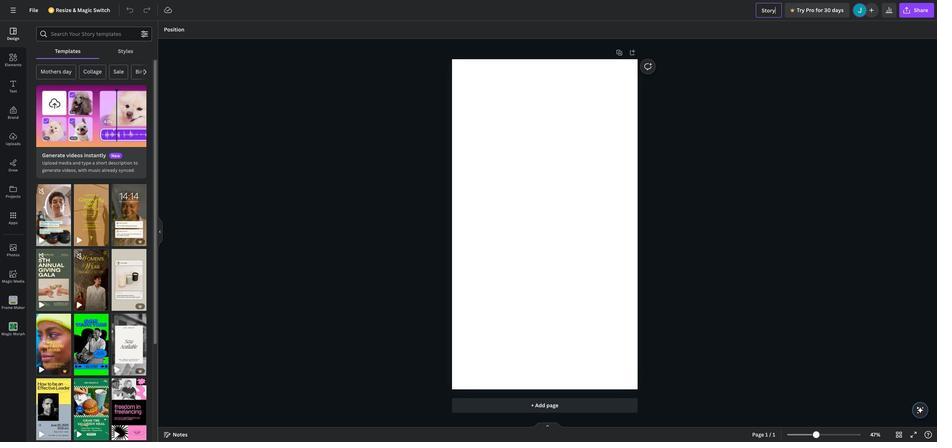Task type: locate. For each thing, give the bounding box(es) containing it.
yellow gray contemporary cool business and networking story ad group
[[36, 375, 71, 441]]

magic video example usage image
[[36, 85, 146, 147]]

brown warm ui giveaway message notification business instagram story image
[[112, 185, 146, 247]]

charity gala your story in dark green light yellow classy minimalist style group
[[36, 245, 71, 311]]

beauty story ad in teal white elegant labels style group
[[36, 180, 71, 247]]

show pages image
[[530, 423, 565, 429]]

food & restaurant promo instagram story in green yellow bold nostalgia style group
[[74, 375, 109, 441]]

personal brand your story in fuchsia black cream anti-design style group
[[112, 375, 146, 441]]

Search Your Story templates search field
[[51, 27, 137, 41]]

side panel tab list
[[0, 21, 26, 343]]

khaki warm ui giveaway business instagram story group
[[112, 245, 146, 311]]



Task type: describe. For each thing, give the bounding box(es) containing it.
fashion your story in yellow brown beige chic mismatched type style group
[[74, 245, 109, 311]]

hide image
[[158, 214, 163, 249]]

khaki warm ui giveaway business instagram story image
[[112, 249, 146, 311]]

Design title text field
[[756, 3, 782, 18]]

blue neon green black spunky geometric tech & business podcast instagram story group
[[74, 310, 109, 376]]

neon yellow and pink gen z adorkable sustainable brands sustainable fashion instagram story group
[[36, 310, 71, 376]]

neutral now available promotion video instagram story group
[[112, 310, 146, 376]]

brown warm ui giveaway message notification business instagram story group
[[112, 180, 146, 247]]

Zoom button
[[864, 430, 888, 441]]

neon green beige white outreach program type and photocentric trendy church announcement instagram story group
[[74, 180, 109, 247]]

main menu bar
[[0, 0, 937, 21]]



Task type: vqa. For each thing, say whether or not it's contained in the screenshot.
topic
no



